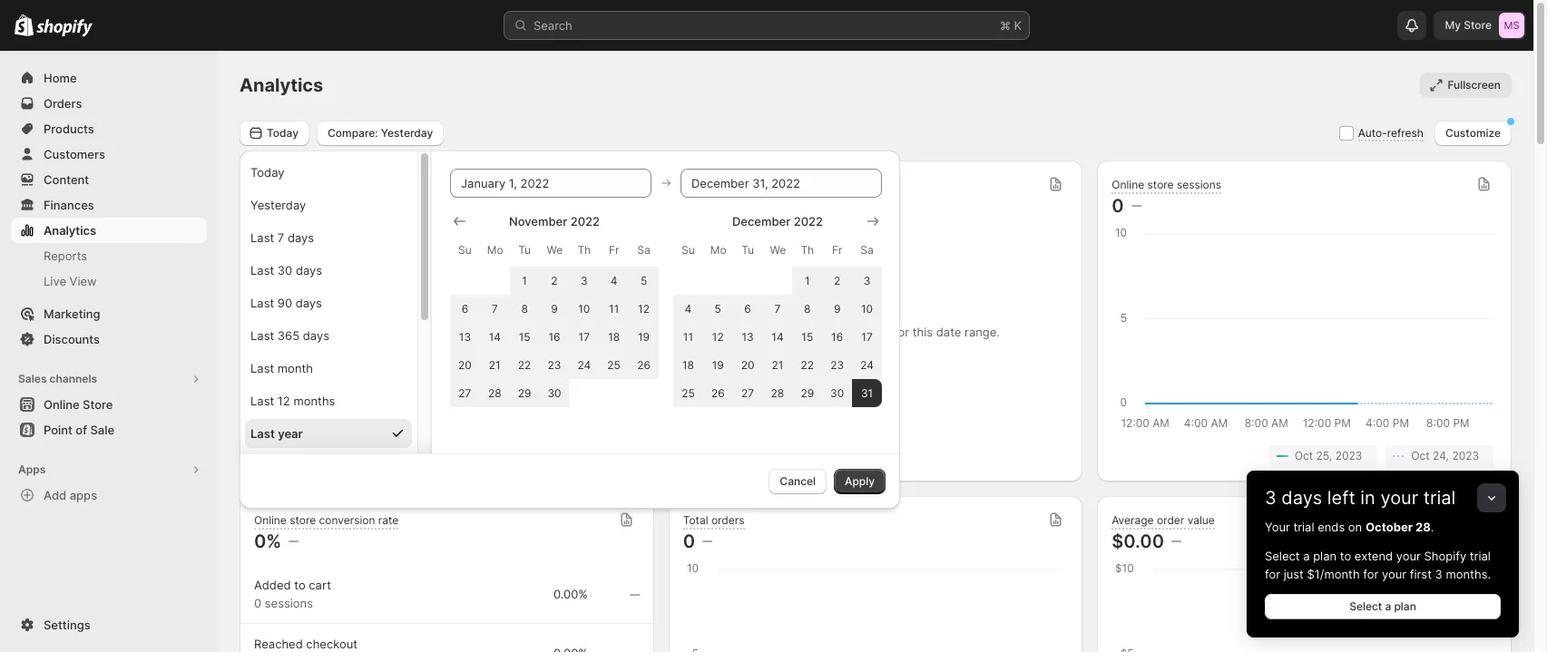 Task type: describe. For each thing, give the bounding box(es) containing it.
sa for november 2022
[[638, 243, 651, 256]]

1 7 button from the left
[[480, 295, 510, 323]]

2 2 button from the left
[[823, 266, 852, 295]]

select for select a plan
[[1350, 600, 1383, 614]]

no
[[813, 325, 827, 339]]

2 8 button from the left
[[793, 295, 823, 323]]

my store image
[[1500, 13, 1525, 38]]

month
[[278, 361, 313, 375]]

2 13 from the left
[[742, 330, 754, 344]]

2 22 button from the left
[[793, 351, 823, 379]]

last 30 days
[[251, 263, 322, 277]]

2 8 from the left
[[804, 302, 811, 315]]

1 22 button from the left
[[510, 351, 540, 379]]

fullscreen button
[[1421, 73, 1512, 98]]

1 23 button from the left
[[540, 351, 569, 379]]

today button
[[240, 120, 310, 146]]

oct 25, 2023 for oct 25, 2023 button related to 1st list
[[437, 449, 505, 463]]

content link
[[11, 167, 207, 192]]

sessions inside added to cart 0 sessions
[[265, 596, 313, 611]]

reached checkout
[[254, 637, 358, 652]]

1 horizontal spatial $0.00
[[1112, 531, 1165, 553]]

trial inside dropdown button
[[1424, 487, 1456, 509]]

oct 24, 2023 button for 1st list from right
[[1386, 446, 1494, 467]]

2 17 from the left
[[862, 330, 873, 344]]

online inside button
[[44, 398, 80, 412]]

1 30 button from the left
[[540, 379, 569, 407]]

1 10 from the left
[[578, 302, 590, 315]]

24, for oct 24, 2023 button associated with 1st list
[[575, 449, 592, 463]]

0 horizontal spatial no change image
[[630, 588, 640, 603]]

apps
[[70, 488, 97, 503]]

2 16 from the left
[[832, 330, 843, 344]]

th for december 2022
[[801, 243, 814, 256]]

no change image for 0
[[1132, 199, 1142, 213]]

1 16 from the left
[[549, 330, 561, 344]]

3 days left in your trial button
[[1247, 471, 1520, 509]]

last month button
[[245, 354, 412, 383]]

mo for november
[[487, 243, 504, 256]]

select a plan to extend your shopify trial for just $1/month for your first 3 months.
[[1265, 549, 1491, 582]]

today button
[[245, 157, 412, 187]]

19 for the left 19 button
[[638, 330, 650, 344]]

finances
[[44, 198, 94, 212]]

today inside button
[[251, 165, 285, 179]]

added to cart 0 sessions
[[254, 578, 331, 611]]

2 16 button from the left
[[823, 323, 852, 351]]

add apps
[[44, 488, 97, 503]]

YYYY-MM-DD text field
[[450, 168, 652, 197]]

no change image for 0
[[703, 535, 713, 549]]

average order value
[[1112, 513, 1215, 527]]

last 365 days
[[251, 328, 329, 343]]

6 for 1st 6 button from left
[[462, 302, 469, 315]]

apps
[[18, 463, 46, 477]]

last year
[[251, 426, 303, 441]]

0 vertical spatial 25
[[608, 358, 621, 372]]

online store sessions button
[[1112, 177, 1222, 194]]

monday element for november
[[480, 234, 510, 266]]

apps button
[[11, 457, 207, 483]]

days for last 7 days
[[288, 230, 314, 245]]

wednesday element for december
[[763, 234, 793, 266]]

1 horizontal spatial 5 button
[[703, 295, 733, 323]]

last for last 12 months
[[251, 394, 274, 408]]

point
[[44, 423, 73, 438]]

2 27 from the left
[[742, 386, 754, 400]]

products link
[[11, 116, 207, 142]]

content
[[44, 172, 89, 187]]

last month
[[251, 361, 313, 375]]

0 horizontal spatial 25 button
[[599, 351, 629, 379]]

0 inside added to cart 0 sessions
[[254, 596, 262, 611]]

we for november
[[547, 243, 563, 256]]

sales channels button
[[11, 367, 207, 392]]

my
[[1446, 18, 1462, 32]]

26 for left the 26 button
[[637, 358, 651, 372]]

2 14 from the left
[[772, 330, 784, 344]]

1 9 from the left
[[551, 302, 558, 315]]

point of sale button
[[0, 418, 218, 443]]

0 horizontal spatial 4
[[611, 274, 618, 287]]

0 horizontal spatial 12 button
[[629, 295, 659, 323]]

3 days left in your trial
[[1265, 487, 1456, 509]]

1 27 from the left
[[459, 386, 472, 400]]

1 16 button from the left
[[540, 323, 569, 351]]

store for 0%
[[290, 513, 316, 527]]

of
[[76, 423, 87, 438]]

0 for online store sessions
[[1112, 195, 1124, 217]]

1 horizontal spatial 11 button
[[674, 323, 703, 351]]

1 list from the left
[[258, 446, 636, 467]]

ends
[[1318, 520, 1345, 535]]

oct 24, 2023 for oct 24, 2023 button associated with 1st list
[[554, 449, 621, 463]]

th for november 2022
[[578, 243, 591, 256]]

conversion
[[319, 513, 375, 527]]

1 8 button from the left
[[510, 295, 540, 323]]

no change image for 0%
[[289, 535, 299, 549]]

12 for the rightmost 12 button
[[712, 330, 724, 344]]

2 7 button from the left
[[763, 295, 793, 323]]

19 for right 19 button
[[712, 358, 724, 372]]

26 for the 26 button to the right
[[712, 386, 725, 400]]

0 horizontal spatial 19 button
[[629, 323, 659, 351]]

customize button
[[1435, 120, 1512, 146]]

1 24 button from the left
[[569, 351, 599, 379]]

online store conversion rate button
[[254, 513, 399, 530]]

average
[[1112, 513, 1154, 527]]

5 for right 5 button
[[715, 302, 722, 315]]

1 horizontal spatial 4
[[685, 302, 692, 315]]

store for online store
[[83, 398, 113, 412]]

0 horizontal spatial 5 button
[[629, 266, 659, 295]]

0 horizontal spatial $0.00
[[254, 195, 307, 217]]

$1/month
[[1308, 567, 1360, 582]]

1 vertical spatial 25
[[682, 386, 695, 400]]

⌘ k
[[1000, 18, 1022, 33]]

0 horizontal spatial 11 button
[[599, 295, 629, 323]]

1 vertical spatial your
[[1397, 549, 1421, 564]]

25, for oct 25, 2023 button for 1st list from right
[[1317, 449, 1333, 463]]

customize
[[1446, 126, 1501, 139]]

2 horizontal spatial for
[[1364, 567, 1379, 582]]

marketing link
[[11, 301, 207, 327]]

1 14 from the left
[[489, 330, 501, 344]]

1 2 button from the left
[[540, 266, 569, 295]]

2 17 button from the left
[[852, 323, 882, 351]]

2 30 button from the left
[[823, 379, 852, 407]]

1 6 button from the left
[[450, 295, 480, 323]]

tuesday element for november 2022
[[510, 234, 540, 266]]

0.00%
[[554, 587, 588, 602]]

0 horizontal spatial 12
[[278, 394, 290, 408]]

1 horizontal spatial 12 button
[[703, 323, 733, 351]]

sales channels
[[18, 372, 97, 386]]

su for november
[[459, 243, 472, 256]]

28 for 1st 28 button from the left
[[488, 386, 502, 400]]

2 vertical spatial your
[[1382, 567, 1407, 582]]

1 1 from the left
[[522, 274, 527, 287]]

29 for 2nd 29 button from the right
[[518, 386, 531, 400]]

2 20 button from the left
[[733, 351, 763, 379]]

discounts link
[[11, 327, 207, 352]]

auto-refresh
[[1359, 126, 1424, 140]]

online store
[[44, 398, 113, 412]]

20 for 2nd 20 button from the right
[[458, 358, 472, 372]]

23 for second 23 button from right
[[548, 358, 561, 372]]

there was no data found for this date range.
[[752, 325, 1000, 339]]

reached
[[254, 637, 303, 652]]

1 17 from the left
[[579, 330, 590, 344]]

home link
[[11, 65, 207, 91]]

products
[[44, 122, 94, 136]]

friday element for december 2022
[[823, 234, 852, 266]]

live view link
[[11, 269, 207, 294]]

days for last 365 days
[[303, 328, 329, 343]]

oct 25, 2023 button for 1st list from right
[[1270, 446, 1377, 467]]

22 for 1st 22 "button" from the right
[[801, 358, 814, 372]]

compare: yesterday
[[328, 126, 433, 139]]

2 27 button from the left
[[733, 379, 763, 407]]

2022 for december 2022
[[794, 214, 823, 228]]

live
[[44, 274, 66, 289]]

sunday element for november 2022
[[450, 234, 480, 266]]

21 for first 21 "button" from the left
[[489, 358, 501, 372]]

wednesday element for november
[[540, 234, 569, 266]]

apply
[[845, 474, 875, 488]]

days inside dropdown button
[[1282, 487, 1323, 509]]

compare:
[[328, 126, 378, 139]]

365
[[278, 328, 300, 343]]

on
[[1349, 520, 1363, 535]]

data
[[830, 325, 855, 339]]

customers link
[[11, 142, 207, 167]]

1 horizontal spatial 26 button
[[703, 379, 733, 407]]

2 list from the left
[[1116, 446, 1494, 467]]

sessions inside dropdown button
[[1177, 177, 1222, 191]]

1 1 button from the left
[[510, 266, 540, 295]]

thursday element for december 2022
[[793, 234, 823, 266]]

last for last year
[[251, 426, 275, 441]]

23 for 2nd 23 button from the left
[[831, 358, 844, 372]]

to inside select a plan to extend your shopify trial for just $1/month for your first 3 months.
[[1340, 549, 1352, 564]]

1 horizontal spatial analytics
[[240, 74, 323, 96]]

year
[[278, 426, 303, 441]]

last for last 365 days
[[251, 328, 274, 343]]

october
[[1366, 520, 1413, 535]]

2 13 button from the left
[[733, 323, 763, 351]]

2 10 button from the left
[[852, 295, 882, 323]]

1 horizontal spatial for
[[1265, 567, 1281, 582]]

online store button
[[0, 392, 218, 418]]

6 for 2nd 6 button from left
[[745, 302, 751, 315]]

2 for 2nd 2 button from right
[[551, 274, 558, 287]]

31 button
[[852, 379, 882, 407]]

28 inside 3 days left in your trial element
[[1416, 520, 1431, 535]]

extend
[[1355, 549, 1393, 564]]

found
[[859, 325, 891, 339]]

1 vertical spatial 18
[[683, 358, 694, 372]]

orders
[[712, 513, 745, 527]]

22 for first 22 "button" from the left
[[518, 358, 531, 372]]

30 for 2nd the 30 "button" from the right
[[548, 386, 561, 400]]

2 24 button from the left
[[852, 351, 882, 379]]

1 vertical spatial analytics
[[44, 223, 96, 238]]

1 20 button from the left
[[450, 351, 480, 379]]

1 10 button from the left
[[569, 295, 599, 323]]

tu for december
[[742, 243, 754, 256]]

2 23 button from the left
[[823, 351, 852, 379]]

last 90 days button
[[245, 288, 412, 317]]

0 vertical spatial 18
[[608, 330, 620, 344]]

no change image for $0.00
[[1172, 535, 1182, 549]]

1 horizontal spatial 4 button
[[674, 295, 703, 323]]

was
[[787, 325, 810, 339]]

your
[[1265, 520, 1291, 535]]

last for last 7 days
[[251, 230, 274, 245]]

date
[[937, 325, 962, 339]]

first
[[1410, 567, 1432, 582]]

auto-
[[1359, 126, 1388, 140]]

15 for second 15 button from the left
[[802, 330, 814, 344]]

2 9 button from the left
[[823, 295, 852, 323]]

sunday element for december 2022
[[674, 234, 703, 266]]

0 horizontal spatial 4 button
[[599, 266, 629, 295]]

15 for 1st 15 button
[[519, 330, 531, 344]]

fr for december 2022
[[832, 243, 843, 256]]

2 21 button from the left
[[763, 351, 793, 379]]

1 horizontal spatial 18 button
[[674, 351, 703, 379]]

friday element for november 2022
[[599, 234, 629, 266]]

last year button
[[245, 419, 412, 448]]

1 13 from the left
[[459, 330, 471, 344]]

0 horizontal spatial 18 button
[[599, 323, 629, 351]]

1 vertical spatial trial
[[1294, 520, 1315, 535]]

last 90 days
[[251, 295, 322, 310]]

left
[[1328, 487, 1356, 509]]

1 horizontal spatial 25 button
[[674, 379, 703, 407]]

.
[[1431, 520, 1435, 535]]

months.
[[1446, 567, 1491, 582]]



Task type: locate. For each thing, give the bounding box(es) containing it.
1 2022 from the left
[[571, 214, 600, 228]]

1 24 from the left
[[578, 358, 591, 372]]

1 down "november"
[[522, 274, 527, 287]]

YYYY-MM-DD text field
[[681, 168, 882, 197]]

a for select a plan to extend your shopify trial for just $1/month for your first 3 months.
[[1304, 549, 1310, 564]]

0 horizontal spatial saturday element
[[629, 234, 659, 266]]

trial
[[1424, 487, 1456, 509], [1294, 520, 1315, 535], [1470, 549, 1491, 564]]

0%
[[254, 531, 282, 553]]

31
[[861, 386, 873, 400]]

0 vertical spatial analytics
[[240, 74, 323, 96]]

1 horizontal spatial 7
[[492, 302, 498, 315]]

last up the last year
[[251, 394, 274, 408]]

grid containing november
[[450, 212, 659, 407]]

trial inside select a plan to extend your shopify trial for just $1/month for your first 3 months.
[[1470, 549, 1491, 564]]

0 down online store sessions dropdown button
[[1112, 195, 1124, 217]]

1 horizontal spatial saturday element
[[852, 234, 882, 266]]

online
[[1112, 177, 1145, 191], [44, 398, 80, 412], [254, 513, 287, 527]]

online store conversion rate
[[254, 513, 399, 527]]

14
[[489, 330, 501, 344], [772, 330, 784, 344]]

2 sunday element from the left
[[674, 234, 703, 266]]

30 for second the 30 "button" from the left
[[831, 386, 844, 400]]

0 horizontal spatial 11
[[609, 302, 619, 315]]

0 horizontal spatial 2022
[[571, 214, 600, 228]]

0 horizontal spatial wednesday element
[[540, 234, 569, 266]]

tuesday element for december 2022
[[733, 234, 763, 266]]

1 20 from the left
[[458, 358, 472, 372]]

1 saturday element from the left
[[629, 234, 659, 266]]

⌘
[[1000, 18, 1011, 33]]

0 horizontal spatial 8
[[521, 302, 528, 315]]

29 button
[[510, 379, 540, 407], [793, 379, 823, 407]]

1 we from the left
[[547, 243, 563, 256]]

2 10 from the left
[[861, 302, 873, 315]]

2 24 from the left
[[861, 358, 874, 372]]

8 up was
[[804, 302, 811, 315]]

1 horizontal spatial 23 button
[[823, 351, 852, 379]]

tu down december at the top
[[742, 243, 754, 256]]

shopify
[[1425, 549, 1467, 564]]

for down extend
[[1364, 567, 1379, 582]]

2 1 button from the left
[[793, 266, 823, 295]]

9 up data
[[834, 302, 841, 315]]

just
[[1284, 567, 1304, 582]]

3 inside dropdown button
[[1265, 487, 1277, 509]]

select a plan
[[1350, 600, 1417, 614]]

3 button up found
[[852, 266, 882, 295]]

2 14 button from the left
[[763, 323, 793, 351]]

1 horizontal spatial 8 button
[[793, 295, 823, 323]]

2 6 button from the left
[[733, 295, 763, 323]]

2 sa from the left
[[861, 243, 874, 256]]

3 for 3 days left in your trial
[[1265, 487, 1277, 509]]

0 vertical spatial sessions
[[1177, 177, 1222, 191]]

last for last 90 days
[[251, 295, 274, 310]]

2022 down yyyy-mm-dd text field
[[794, 214, 823, 228]]

0 down added
[[254, 596, 262, 611]]

thursday element down 'december 2022'
[[793, 234, 823, 266]]

$0.00 up last 7 days
[[254, 195, 307, 217]]

monday element down "november"
[[480, 234, 510, 266]]

0 horizontal spatial to
[[294, 578, 306, 593]]

tuesday element down "november"
[[510, 234, 540, 266]]

2 1 from the left
[[805, 274, 810, 287]]

november
[[509, 214, 568, 228]]

online for 0
[[1112, 177, 1145, 191]]

analytics down finances
[[44, 223, 96, 238]]

days up last 30 days
[[288, 230, 314, 245]]

2 24, from the left
[[1433, 449, 1450, 463]]

1 22 from the left
[[518, 358, 531, 372]]

trial up months.
[[1470, 549, 1491, 564]]

orders link
[[11, 91, 207, 116]]

settings link
[[11, 613, 207, 638]]

1 th from the left
[[578, 243, 591, 256]]

1 grid from the left
[[450, 212, 659, 407]]

1 horizontal spatial 7 button
[[763, 295, 793, 323]]

1 horizontal spatial 25,
[[1317, 449, 1333, 463]]

thursday element
[[569, 234, 599, 266], [793, 234, 823, 266]]

7 for first 7 button
[[492, 302, 498, 315]]

3 button
[[569, 266, 599, 295], [852, 266, 882, 295]]

20
[[458, 358, 472, 372], [741, 358, 755, 372]]

your
[[1381, 487, 1419, 509], [1397, 549, 1421, 564], [1382, 567, 1407, 582]]

tu for november
[[518, 243, 531, 256]]

1 17 button from the left
[[569, 323, 599, 351]]

trial up . on the bottom
[[1424, 487, 1456, 509]]

orders
[[44, 96, 82, 111]]

added
[[254, 578, 291, 593]]

to up $1/month
[[1340, 549, 1352, 564]]

0 horizontal spatial 6
[[462, 302, 469, 315]]

1 horizontal spatial 8
[[804, 302, 811, 315]]

1 vertical spatial 12
[[712, 330, 724, 344]]

29
[[518, 386, 531, 400], [801, 386, 814, 400]]

0 horizontal spatial 22 button
[[510, 351, 540, 379]]

2 29 button from the left
[[793, 379, 823, 407]]

oct 25, 2023 for oct 25, 2023 button for 1st list from right
[[1295, 449, 1363, 463]]

last 30 days button
[[245, 256, 412, 285]]

your left first
[[1382, 567, 1407, 582]]

0 horizontal spatial 17
[[579, 330, 590, 344]]

online for 0%
[[254, 513, 287, 527]]

0 horizontal spatial 13 button
[[450, 323, 480, 351]]

days right "90"
[[296, 295, 322, 310]]

store inside button
[[83, 398, 113, 412]]

0 vertical spatial your
[[1381, 487, 1419, 509]]

2 9 from the left
[[834, 302, 841, 315]]

6 last from the top
[[251, 394, 274, 408]]

2023 for oct 25, 2023 button related to 1st list
[[478, 449, 505, 463]]

0 horizontal spatial 27
[[459, 386, 472, 400]]

last left month
[[251, 361, 274, 375]]

0 horizontal spatial we
[[547, 243, 563, 256]]

fr for november 2022
[[609, 243, 619, 256]]

0 horizontal spatial 7
[[278, 230, 284, 245]]

2 button
[[540, 266, 569, 295], [823, 266, 852, 295]]

0 vertical spatial 11
[[609, 302, 619, 315]]

in
[[1361, 487, 1376, 509]]

19 button
[[629, 323, 659, 351], [703, 351, 733, 379]]

2 oct 25, 2023 from the left
[[1295, 449, 1363, 463]]

grid
[[450, 212, 659, 407], [674, 212, 882, 407]]

home
[[44, 71, 77, 85]]

k
[[1014, 18, 1022, 33]]

2 horizontal spatial 28
[[1416, 520, 1431, 535]]

3 oct from the left
[[1295, 449, 1314, 463]]

10 button
[[569, 295, 599, 323], [852, 295, 882, 323]]

shopify image
[[37, 19, 93, 37]]

days up your
[[1282, 487, 1323, 509]]

shopify image
[[15, 14, 34, 36]]

oct 24, 2023 button
[[528, 446, 636, 467], [1386, 446, 1494, 467]]

yesterday inside compare: yesterday dropdown button
[[381, 126, 433, 139]]

0 vertical spatial yesterday
[[381, 126, 433, 139]]

1 tu from the left
[[518, 243, 531, 256]]

sa for december 2022
[[861, 243, 874, 256]]

0 horizontal spatial fr
[[609, 243, 619, 256]]

2 22 from the left
[[801, 358, 814, 372]]

2 horizontal spatial no change image
[[1172, 535, 1182, 549]]

4 button
[[599, 266, 629, 295], [674, 295, 703, 323]]

1 13 button from the left
[[450, 323, 480, 351]]

0 horizontal spatial analytics
[[44, 223, 96, 238]]

9 button down november 2022 on the top
[[540, 295, 569, 323]]

marketing
[[44, 307, 100, 321]]

point of sale
[[44, 423, 114, 438]]

1 15 from the left
[[519, 330, 531, 344]]

0 horizontal spatial 20 button
[[450, 351, 480, 379]]

0 horizontal spatial 24 button
[[569, 351, 599, 379]]

a inside select a plan to extend your shopify trial for just $1/month for your first 3 months.
[[1304, 549, 1310, 564]]

select up just
[[1265, 549, 1300, 564]]

trial right your
[[1294, 520, 1315, 535]]

yesterday button
[[245, 190, 412, 219]]

28 button
[[480, 379, 510, 407], [763, 379, 793, 407]]

11 for the rightmost the 11 'button'
[[683, 330, 694, 344]]

4 last from the top
[[251, 328, 274, 343]]

list up left
[[1116, 446, 1494, 467]]

1 28 button from the left
[[480, 379, 510, 407]]

tuesday element
[[510, 234, 540, 266], [733, 234, 763, 266]]

2 th from the left
[[801, 243, 814, 256]]

4 oct from the left
[[1412, 449, 1430, 463]]

2 thursday element from the left
[[793, 234, 823, 266]]

store up "sale"
[[83, 398, 113, 412]]

0 horizontal spatial 23 button
[[540, 351, 569, 379]]

this
[[913, 325, 933, 339]]

oct 24, 2023 for 1st list from right oct 24, 2023 button
[[1412, 449, 1480, 463]]

no change image down total orders dropdown button
[[703, 535, 713, 549]]

1 15 button from the left
[[510, 323, 540, 351]]

1 button
[[510, 266, 540, 295], [793, 266, 823, 295]]

2 fr from the left
[[832, 243, 843, 256]]

there
[[752, 325, 784, 339]]

8 button up was
[[793, 295, 823, 323]]

1 14 button from the left
[[480, 323, 510, 351]]

9 button up data
[[823, 295, 852, 323]]

2 up data
[[834, 274, 841, 287]]

1 6 from the left
[[462, 302, 469, 315]]

sales
[[18, 372, 47, 386]]

select a plan link
[[1265, 595, 1501, 620]]

monday element
[[480, 234, 510, 266], [703, 234, 733, 266]]

12 button
[[629, 295, 659, 323], [703, 323, 733, 351]]

select down select a plan to extend your shopify trial for just $1/month for your first 3 months.
[[1350, 600, 1383, 614]]

0 horizontal spatial 19
[[638, 330, 650, 344]]

1 27 button from the left
[[450, 379, 480, 407]]

no change image
[[703, 535, 713, 549], [1172, 535, 1182, 549], [630, 588, 640, 603]]

1 fr from the left
[[609, 243, 619, 256]]

1 horizontal spatial sessions
[[1177, 177, 1222, 191]]

days for last 30 days
[[296, 263, 322, 277]]

2 6 from the left
[[745, 302, 751, 315]]

1 horizontal spatial sa
[[861, 243, 874, 256]]

a for select a plan
[[1386, 600, 1392, 614]]

view
[[70, 274, 97, 289]]

to inside added to cart 0 sessions
[[294, 578, 306, 593]]

0 horizontal spatial sessions
[[265, 596, 313, 611]]

0 down total
[[683, 531, 695, 553]]

3 inside select a plan to extend your shopify trial for just $1/month for your first 3 months.
[[1436, 567, 1443, 582]]

thursday element for november 2022
[[569, 234, 599, 266]]

2 horizontal spatial online
[[1112, 177, 1145, 191]]

1 horizontal spatial 16
[[832, 330, 843, 344]]

8 button
[[510, 295, 540, 323], [793, 295, 823, 323]]

2 vertical spatial 12
[[278, 394, 290, 408]]

add
[[44, 488, 67, 503]]

2023 for oct 25, 2023 button for 1st list from right
[[1336, 449, 1363, 463]]

sale
[[90, 423, 114, 438]]

1 29 button from the left
[[510, 379, 540, 407]]

for inside 'button'
[[894, 325, 910, 339]]

last 12 months button
[[245, 386, 412, 415]]

today down today dropdown button
[[251, 165, 285, 179]]

last up last 30 days
[[251, 230, 274, 245]]

1 horizontal spatial 28
[[771, 386, 785, 400]]

12
[[638, 302, 650, 315], [712, 330, 724, 344], [278, 394, 290, 408]]

0 horizontal spatial oct 24, 2023 button
[[528, 446, 636, 467]]

3 button down november 2022 on the top
[[569, 266, 599, 295]]

7 last from the top
[[251, 426, 275, 441]]

a down select a plan to extend your shopify trial for just $1/month for your first 3 months.
[[1386, 600, 1392, 614]]

days up last 90 days "button"
[[296, 263, 322, 277]]

2 friday element from the left
[[823, 234, 852, 266]]

select for select a plan to extend your shopify trial for just $1/month for your first 3 months.
[[1265, 549, 1300, 564]]

9 button
[[540, 295, 569, 323], [823, 295, 852, 323]]

2 for second 2 button
[[834, 274, 841, 287]]

grid containing december
[[674, 212, 882, 407]]

2 monday element from the left
[[703, 234, 733, 266]]

0 horizontal spatial plan
[[1314, 549, 1337, 564]]

select inside select a plan to extend your shopify trial for just $1/month for your first 3 months.
[[1265, 549, 1300, 564]]

store right my
[[1464, 18, 1492, 32]]

2 button up data
[[823, 266, 852, 295]]

2 oct 24, 2023 from the left
[[1412, 449, 1480, 463]]

online store link
[[11, 392, 207, 418]]

2022 for november 2022
[[571, 214, 600, 228]]

monday element down december at the top
[[703, 234, 733, 266]]

list up rate
[[258, 446, 636, 467]]

3 down november 2022 on the top
[[581, 274, 588, 287]]

7 inside last 7 days button
[[278, 230, 284, 245]]

last left year
[[251, 426, 275, 441]]

my store
[[1446, 18, 1492, 32]]

2 oct 25, 2023 button from the left
[[1270, 446, 1377, 467]]

1 horizontal spatial 14 button
[[763, 323, 793, 351]]

store
[[1148, 177, 1174, 191], [290, 513, 316, 527]]

0 horizontal spatial 21
[[489, 358, 501, 372]]

0 horizontal spatial 5
[[641, 274, 647, 287]]

tu down "november"
[[518, 243, 531, 256]]

yesterday up last 7 days
[[251, 197, 306, 212]]

oct for 1st list from right oct 24, 2023 button
[[1412, 449, 1430, 463]]

finances link
[[11, 192, 207, 218]]

reports link
[[11, 243, 207, 269]]

your inside dropdown button
[[1381, 487, 1419, 509]]

29 for 1st 29 button from right
[[801, 386, 814, 400]]

26
[[637, 358, 651, 372], [712, 386, 725, 400]]

0 vertical spatial a
[[1304, 549, 1310, 564]]

tuesday element down december at the top
[[733, 234, 763, 266]]

your up october
[[1381, 487, 1419, 509]]

oct for oct 25, 2023 button for 1st list from right
[[1295, 449, 1314, 463]]

analytics up today dropdown button
[[240, 74, 323, 96]]

0 horizontal spatial 14
[[489, 330, 501, 344]]

there was no data found for this date range. button
[[669, 161, 1083, 482]]

to
[[1340, 549, 1352, 564], [294, 578, 306, 593]]

list
[[258, 446, 636, 467], [1116, 446, 1494, 467]]

0 horizontal spatial store
[[83, 398, 113, 412]]

23
[[548, 358, 561, 372], [831, 358, 844, 372]]

last left "90"
[[251, 295, 274, 310]]

average order value button
[[1112, 513, 1215, 530]]

total orders
[[683, 513, 745, 527]]

plan
[[1314, 549, 1337, 564], [1395, 600, 1417, 614]]

5 for 5 button to the left
[[641, 274, 647, 287]]

we
[[547, 243, 563, 256], [770, 243, 786, 256]]

4 2023 from the left
[[1453, 449, 1480, 463]]

0 horizontal spatial tuesday element
[[510, 234, 540, 266]]

su for december
[[682, 243, 695, 256]]

no change image down online store sessions dropdown button
[[1132, 199, 1142, 213]]

1 horizontal spatial 17
[[862, 330, 873, 344]]

0 horizontal spatial 17 button
[[569, 323, 599, 351]]

9 down november 2022 on the top
[[551, 302, 558, 315]]

saturday element for november 2022
[[629, 234, 659, 266]]

1 21 from the left
[[489, 358, 501, 372]]

3 for second 3 button from left
[[864, 274, 871, 287]]

monday element for december
[[703, 234, 733, 266]]

0 vertical spatial no change image
[[1132, 199, 1142, 213]]

3 up found
[[864, 274, 871, 287]]

8 button down "november"
[[510, 295, 540, 323]]

2 29 from the left
[[801, 386, 814, 400]]

0 horizontal spatial sunday element
[[450, 234, 480, 266]]

days
[[288, 230, 314, 245], [296, 263, 322, 277], [296, 295, 322, 310], [303, 328, 329, 343], [1282, 487, 1323, 509]]

oct for oct 25, 2023 button related to 1st list
[[437, 449, 456, 463]]

wednesday element
[[540, 234, 569, 266], [763, 234, 793, 266]]

1 vertical spatial online
[[44, 398, 80, 412]]

12 for leftmost 12 button
[[638, 302, 650, 315]]

0 horizontal spatial 2
[[551, 274, 558, 287]]

2 saturday element from the left
[[852, 234, 882, 266]]

plan inside select a plan to extend your shopify trial for just $1/month for your first 3 months.
[[1314, 549, 1337, 564]]

thursday element down november 2022 on the top
[[569, 234, 599, 266]]

1 3 button from the left
[[569, 266, 599, 295]]

wednesday element down 'december 2022'
[[763, 234, 793, 266]]

8 down "november"
[[521, 302, 528, 315]]

0 for total orders
[[683, 531, 695, 553]]

th down 'december 2022'
[[801, 243, 814, 256]]

11 for the left the 11 'button'
[[609, 302, 619, 315]]

no change image right "0.00%"
[[630, 588, 640, 603]]

friday element down november 2022 on the top
[[599, 234, 629, 266]]

oct 25, 2023 button for 1st list
[[412, 446, 519, 467]]

30 inside the last 30 days button
[[278, 263, 293, 277]]

7 for second 7 button
[[775, 302, 781, 315]]

value
[[1188, 513, 1215, 527]]

1 9 button from the left
[[540, 295, 569, 323]]

24, for 1st list from right oct 24, 2023 button
[[1433, 449, 1450, 463]]

today inside dropdown button
[[267, 126, 299, 139]]

for left just
[[1265, 567, 1281, 582]]

days right 365
[[303, 328, 329, 343]]

store for 0
[[1148, 177, 1174, 191]]

today up today button
[[267, 126, 299, 139]]

5 last from the top
[[251, 361, 274, 375]]

1 21 button from the left
[[480, 351, 510, 379]]

2023 for oct 24, 2023 button associated with 1st list
[[595, 449, 621, 463]]

15
[[519, 330, 531, 344], [802, 330, 814, 344]]

90
[[278, 295, 292, 310]]

yesterday right compare: at the top of page
[[381, 126, 433, 139]]

we down 'december 2022'
[[770, 243, 786, 256]]

21 for first 21 "button" from right
[[772, 358, 784, 372]]

1 last from the top
[[251, 230, 274, 245]]

1 8 from the left
[[521, 302, 528, 315]]

we down november 2022 on the top
[[547, 243, 563, 256]]

1 horizontal spatial 30 button
[[823, 379, 852, 407]]

1 horizontal spatial 2 button
[[823, 266, 852, 295]]

2 20 from the left
[[741, 358, 755, 372]]

0 horizontal spatial list
[[258, 446, 636, 467]]

oct 24, 2023 button for 1st list
[[528, 446, 636, 467]]

1 up was
[[805, 274, 810, 287]]

0 horizontal spatial oct 25, 2023
[[437, 449, 505, 463]]

3 days left in your trial element
[[1247, 518, 1520, 638]]

2022 right "november"
[[571, 214, 600, 228]]

1 oct 24, 2023 from the left
[[554, 449, 621, 463]]

plan down first
[[1395, 600, 1417, 614]]

1 button up was
[[793, 266, 823, 295]]

1 horizontal spatial 16 button
[[823, 323, 852, 351]]

last for last month
[[251, 361, 274, 375]]

no change image down "order"
[[1172, 535, 1182, 549]]

refresh
[[1388, 126, 1424, 140]]

oct for oct 24, 2023 button associated with 1st list
[[554, 449, 572, 463]]

2 2022 from the left
[[794, 214, 823, 228]]

last for last 30 days
[[251, 263, 274, 277]]

th down november 2022 on the top
[[578, 243, 591, 256]]

0 horizontal spatial 26 button
[[629, 351, 659, 379]]

friday element
[[599, 234, 629, 266], [823, 234, 852, 266]]

channels
[[49, 372, 97, 386]]

2 15 from the left
[[802, 330, 814, 344]]

18
[[608, 330, 620, 344], [683, 358, 694, 372]]

store for my store
[[1464, 18, 1492, 32]]

2 28 button from the left
[[763, 379, 793, 407]]

1 su from the left
[[459, 243, 472, 256]]

last down last 7 days
[[251, 263, 274, 277]]

25, for oct 25, 2023 button related to 1st list
[[459, 449, 475, 463]]

$0.00 down average on the bottom right of the page
[[1112, 531, 1165, 553]]

2 tu from the left
[[742, 243, 754, 256]]

2 3 button from the left
[[852, 266, 882, 295]]

2 down november 2022 on the top
[[551, 274, 558, 287]]

0 horizontal spatial 15 button
[[510, 323, 540, 351]]

1 horizontal spatial 21
[[772, 358, 784, 372]]

no change image
[[1132, 199, 1142, 213], [289, 535, 299, 549]]

21 button
[[480, 351, 510, 379], [763, 351, 793, 379]]

mo for december
[[711, 243, 727, 256]]

0 horizontal spatial a
[[1304, 549, 1310, 564]]

days for last 90 days
[[296, 295, 322, 310]]

cancel
[[780, 474, 816, 488]]

plan for select a plan
[[1395, 600, 1417, 614]]

point of sale link
[[11, 418, 207, 443]]

2 15 button from the left
[[793, 323, 823, 351]]

1 horizontal spatial to
[[1340, 549, 1352, 564]]

1 horizontal spatial 6 button
[[733, 295, 763, 323]]

saturday element for december 2022
[[852, 234, 882, 266]]

1 horizontal spatial yesterday
[[381, 126, 433, 139]]

2 grid from the left
[[674, 212, 882, 407]]

a up just
[[1304, 549, 1310, 564]]

1 vertical spatial 0
[[683, 531, 695, 553]]

friday element down 'december 2022'
[[823, 234, 852, 266]]

0 horizontal spatial 8 button
[[510, 295, 540, 323]]

7
[[278, 230, 284, 245], [492, 302, 498, 315], [775, 302, 781, 315]]

1 button down "november"
[[510, 266, 540, 295]]

1 25, from the left
[[459, 449, 475, 463]]

1 horizontal spatial 0
[[683, 531, 695, 553]]

0 horizontal spatial 9 button
[[540, 295, 569, 323]]

1 horizontal spatial 13
[[742, 330, 754, 344]]

we for december
[[770, 243, 786, 256]]

oct 24, 2023
[[554, 449, 621, 463], [1412, 449, 1480, 463]]

8
[[521, 302, 528, 315], [804, 302, 811, 315]]

1 vertical spatial a
[[1386, 600, 1392, 614]]

days inside "button"
[[296, 295, 322, 310]]

1 horizontal spatial store
[[1148, 177, 1174, 191]]

order
[[1157, 513, 1185, 527]]

2 23 from the left
[[831, 358, 844, 372]]

for left this
[[894, 325, 910, 339]]

no change image right 0%
[[289, 535, 299, 549]]

for
[[894, 325, 910, 339], [1265, 567, 1281, 582], [1364, 567, 1379, 582]]

1 sa from the left
[[638, 243, 651, 256]]

3 up your
[[1265, 487, 1277, 509]]

your up first
[[1397, 549, 1421, 564]]

1 horizontal spatial 11
[[683, 330, 694, 344]]

1 horizontal spatial 24
[[861, 358, 874, 372]]

0 horizontal spatial 20
[[458, 358, 472, 372]]

1 horizontal spatial 20
[[741, 358, 755, 372]]

3 for 2nd 3 button from right
[[581, 274, 588, 287]]

last 12 months
[[251, 394, 335, 408]]

0 horizontal spatial 28 button
[[480, 379, 510, 407]]

2 oct from the left
[[554, 449, 572, 463]]

to left cart
[[294, 578, 306, 593]]

1 oct 25, 2023 from the left
[[437, 449, 505, 463]]

plan for select a plan to extend your shopify trial for just $1/month for your first 3 months.
[[1314, 549, 1337, 564]]

yesterday inside yesterday button
[[251, 197, 306, 212]]

1 vertical spatial 4
[[685, 302, 692, 315]]

1 24, from the left
[[575, 449, 592, 463]]

fullscreen
[[1448, 78, 1501, 92]]

1 horizontal spatial fr
[[832, 243, 843, 256]]

last inside "button"
[[251, 295, 274, 310]]

saturday element
[[629, 234, 659, 266], [852, 234, 882, 266]]

sunday element
[[450, 234, 480, 266], [674, 234, 703, 266]]

9
[[551, 302, 558, 315], [834, 302, 841, 315]]

3 right first
[[1436, 567, 1443, 582]]

2023 for 1st list from right oct 24, 2023 button
[[1453, 449, 1480, 463]]

months
[[294, 394, 335, 408]]

plan up $1/month
[[1314, 549, 1337, 564]]

sa
[[638, 243, 651, 256], [861, 243, 874, 256]]

today
[[267, 126, 299, 139], [251, 165, 285, 179]]

26 button
[[629, 351, 659, 379], [703, 379, 733, 407]]

1 horizontal spatial 6
[[745, 302, 751, 315]]

1 horizontal spatial 29 button
[[793, 379, 823, 407]]

analytics link
[[11, 218, 207, 243]]

1 2 from the left
[[551, 274, 558, 287]]

mo
[[487, 243, 504, 256], [711, 243, 727, 256]]

last left 365
[[251, 328, 274, 343]]

1 horizontal spatial 25
[[682, 386, 695, 400]]

0 horizontal spatial thursday element
[[569, 234, 599, 266]]

28 for first 28 button from the right
[[771, 386, 785, 400]]

oct 25, 2023 button
[[412, 446, 519, 467], [1270, 446, 1377, 467]]

$0.00
[[254, 195, 307, 217], [1112, 531, 1165, 553]]

2 button down november 2022 on the top
[[540, 266, 569, 295]]

range.
[[965, 325, 1000, 339]]

oct
[[437, 449, 456, 463], [554, 449, 572, 463], [1295, 449, 1314, 463], [1412, 449, 1430, 463]]

2 oct 24, 2023 button from the left
[[1386, 446, 1494, 467]]

1 horizontal spatial 19 button
[[703, 351, 733, 379]]

wednesday element down november 2022 on the top
[[540, 234, 569, 266]]



Task type: vqa. For each thing, say whether or not it's contained in the screenshot.


